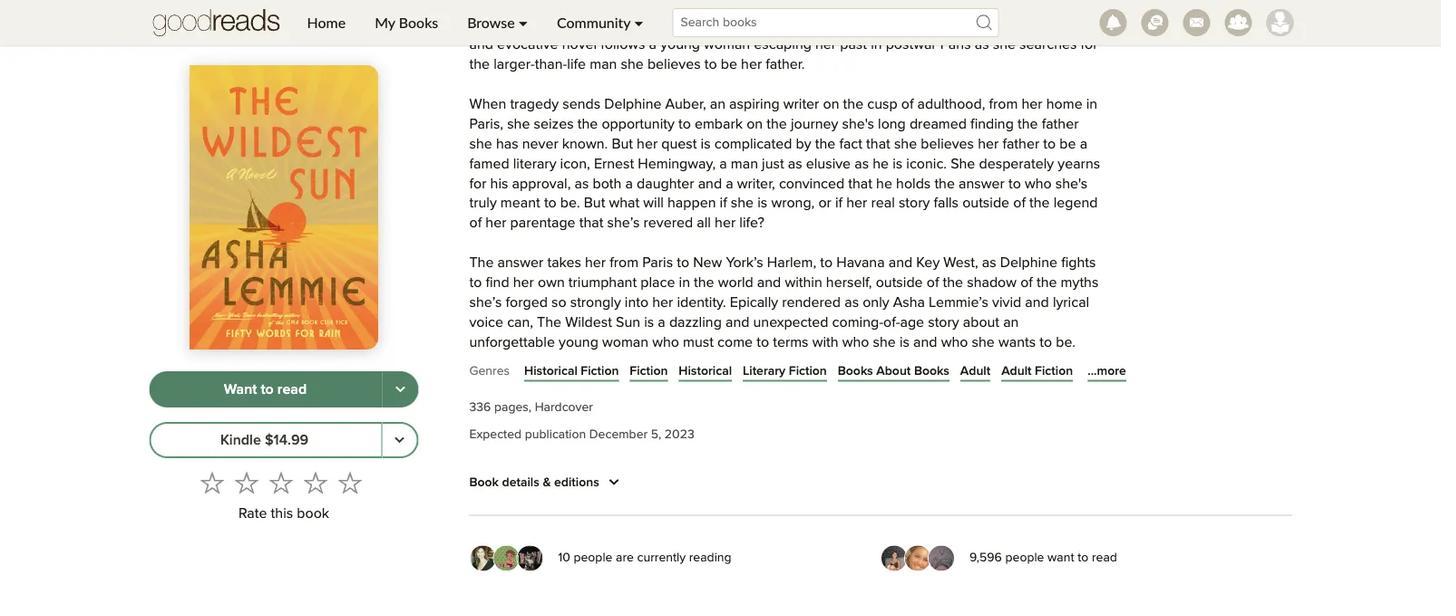 Task type: describe. For each thing, give the bounding box(es) containing it.
community ▾
[[557, 14, 644, 31]]

to up 'parentage'
[[544, 197, 557, 212]]

man
[[731, 157, 758, 172]]

holds
[[896, 177, 931, 192]]

1 vertical spatial on
[[747, 118, 763, 132]]

people for 9,596
[[1005, 553, 1044, 566]]

her down if
[[715, 217, 736, 231]]

her up forged
[[513, 277, 534, 291]]

she's inside the answer takes her from paris to new york's harlem, to havana and key west, as delphine fights to find her own triumphant place in the world and within herself, outside of the shadow of the myths she's forged so strongly into her identity. epically rendered as only asha lemmie's vivid and lyrical voice can, the wildest sun is a dazzling and unexpected coming-of-age story about an unforgettable young woman who must come to terms with who she is and who she wants to be.
[[469, 296, 502, 311]]

pages,
[[494, 402, 532, 415]]

community
[[557, 14, 631, 31]]

my books
[[375, 14, 438, 31]]

times
[[624, 18, 662, 33]]

9,596
[[970, 553, 1002, 566]]

believes inside when tragedy sends delphine auber, an aspiring writer on the cusp of adulthood, from her home in paris, she seizes the opportunity to embark on the journey she's long dreamed finding the father she has never known. but her quest is complicated by the fact that she believes her father to be a famed literary icon, ernest hemingway, a man just as elusive as he is iconic. she desperately yearns for his approval, as both a daughter and a writer, convinced that he holds the answer to who she's truly meant to be. but what will happen if she is wrong, or if her real story falls outside of the legend of her parentage that she's revered all her life?
[[921, 137, 974, 152]]

Search by book title or ISBN text field
[[673, 8, 999, 37]]

life man
[[567, 58, 617, 72]]

from
[[989, 98, 1018, 112]]

▾ for community ▾
[[634, 14, 644, 31]]

debut
[[738, 18, 775, 33]]

...more button
[[1088, 363, 1126, 381]]

young inside following her new york times bestselling debut fifty words for rain , asha lemmie's next sweeping and evocative novel follows a young woman escaping her past in postwar paris as she searches for the larger-than-life man she believes to be her father.
[[660, 38, 700, 53]]

revered
[[644, 217, 693, 231]]

this
[[271, 507, 293, 522]]

books about books link
[[838, 363, 949, 381]]

as down fact
[[855, 157, 869, 172]]

answer inside the answer takes her from paris to new york's harlem, to havana and key west, as delphine fights to find her own triumphant place in the world and within herself, outside of the shadow of the myths she's forged so strongly into her identity. epically rendered as only asha lemmie's vivid and lyrical voice can, the wildest sun is a dazzling and unexpected coming-of-age story about an unforgettable young woman who must come to terms with who she is and who she wants to be.
[[498, 257, 544, 271]]

her left real on the right top of the page
[[846, 197, 867, 212]]

2 fiction from the left
[[630, 366, 668, 378]]

paris,
[[469, 118, 503, 132]]

falls
[[934, 197, 959, 212]]

as down icon,
[[575, 177, 589, 192]]

be inside when tragedy sends delphine auber, an aspiring writer on the cusp of adulthood, from her home in paris, she seizes the opportunity to embark on the journey she's long dreamed finding the father she has never known. but her quest is complicated by the fact that she believes her father to be a famed literary icon, ernest hemingway, a man just as elusive as he is iconic. she desperately yearns for his approval, as both a daughter and a writer, convinced that he holds the answer to who she's truly meant to be. but what will happen if she is wrong, or if her real story falls outside of the legend of her parentage that she's revered all her life?
[[1060, 137, 1076, 152]]

of down iconic. she desperately
[[1013, 197, 1026, 212]]

is up holds
[[893, 157, 903, 172]]

her from
[[585, 257, 639, 271]]

her down "finding"
[[978, 137, 999, 152]]

books inside my books link
[[399, 14, 438, 31]]

her down words
[[815, 38, 836, 53]]

rating 0 out of 5 group
[[195, 466, 367, 500]]

and up come
[[726, 316, 750, 331]]

hardcover
[[535, 402, 593, 415]]

cusp
[[867, 98, 898, 112]]

and up epically
[[757, 277, 781, 291]]

december
[[589, 429, 648, 442]]

she up has
[[507, 118, 530, 132]]

rain
[[874, 18, 902, 33]]

her down opportunity
[[637, 137, 658, 152]]

to inside following her new york times bestselling debut fifty words for rain , asha lemmie's next sweeping and evocative novel follows a young woman escaping her past in postwar paris as she searches for the larger-than-life man she believes to be her father.
[[705, 58, 717, 72]]

adulthood,
[[917, 98, 985, 112]]

is right sun
[[644, 316, 654, 331]]

the up identity.
[[694, 277, 714, 291]]

answer inside when tragedy sends delphine auber, an aspiring writer on the cusp of adulthood, from her home in paris, she seizes the opportunity to embark on the journey she's long dreamed finding the father she has never known. but her quest is complicated by the fact that she believes her father to be a famed literary icon, ernest hemingway, a man just as elusive as he is iconic. she desperately yearns for his approval, as both a daughter and a writer, convinced that he holds the answer to who she's truly meant to be. but what will happen if she is wrong, or if her real story falls outside of the legend of her parentage that she's revered all her life?
[[959, 177, 1005, 192]]

book
[[297, 507, 329, 522]]

rate this book element
[[149, 466, 419, 529]]

literary fiction link
[[743, 363, 827, 381]]

meant
[[501, 197, 540, 212]]

adult link
[[960, 363, 991, 381]]

his
[[490, 177, 508, 192]]

1 horizontal spatial on
[[823, 98, 839, 112]]

past
[[840, 38, 867, 53]]

own
[[538, 277, 565, 291]]

to left be.
[[1040, 336, 1052, 351]]

0 horizontal spatial father
[[1003, 137, 1040, 152]]

come
[[717, 336, 753, 351]]

home
[[307, 14, 346, 31]]

with
[[812, 336, 839, 351]]

and inside when tragedy sends delphine auber, an aspiring writer on the cusp of adulthood, from her home in paris, she seizes the opportunity to embark on the journey she's long dreamed finding the father she has never known. but her quest is complicated by the fact that she believes her father to be a famed literary icon, ernest hemingway, a man just as elusive as he is iconic. she desperately yearns for his approval, as both a daughter and a writer, convinced that he holds the answer to who she's truly meant to be. but what will happen if she is wrong, or if her real story falls outside of the legend of her parentage that she's revered all her life?
[[698, 177, 722, 192]]

who down about
[[941, 336, 968, 351]]

my
[[375, 14, 395, 31]]

aspiring
[[729, 98, 780, 112]]

she down paris,
[[469, 137, 492, 152]]

literary
[[513, 157, 556, 172]]

to right want
[[1078, 553, 1089, 566]]

2 horizontal spatial books
[[914, 366, 949, 378]]

she down long
[[894, 137, 917, 152]]

just
[[762, 157, 784, 172]]

the answer takes her from paris to new york's harlem, to havana and key west, as delphine fights to find her own triumphant place in the world and within herself, outside of the shadow of the myths she's forged so strongly into her identity. epically rendered as only asha lemmie's vivid and lyrical voice can, the wildest sun is a dazzling and unexpected coming-of-age story about an unforgettable young woman who must come to terms with who she is and who she wants to be.
[[469, 257, 1099, 351]]

who inside when tragedy sends delphine auber, an aspiring writer on the cusp of adulthood, from her home in paris, she seizes the opportunity to embark on the journey she's long dreamed finding the father she has never known. but her quest is complicated by the fact that she believes her father to be a famed literary icon, ernest hemingway, a man just as elusive as he is iconic. she desperately yearns for his approval, as both a daughter and a writer, convinced that he holds the answer to who she's truly meant to be. but what will happen if she is wrong, or if her real story falls outside of the legend of her parentage that she's revered all her life?
[[1025, 177, 1052, 192]]

wrong,
[[771, 197, 815, 212]]

browse ▾
[[467, 14, 528, 31]]

story inside when tragedy sends delphine auber, an aspiring writer on the cusp of adulthood, from her home in paris, she seizes the opportunity to embark on the journey she's long dreamed finding the father she has never known. but her quest is complicated by the fact that she believes her father to be a famed literary icon, ernest hemingway, a man just as elusive as he is iconic. she desperately yearns for his approval, as both a daughter and a writer, convinced that he holds the answer to who she's truly meant to be. but what will happen if she is wrong, or if her real story falls outside of the legend of her parentage that she's revered all her life?
[[899, 197, 930, 212]]

of down key
[[927, 277, 939, 291]]

fifty
[[779, 18, 805, 33]]

want to read
[[224, 383, 307, 397]]

her down truly
[[486, 217, 506, 231]]

both
[[593, 177, 622, 192]]

key
[[916, 257, 940, 271]]

the up lyrical
[[1037, 277, 1057, 291]]

wants
[[999, 336, 1036, 351]]

want
[[224, 383, 257, 397]]

who left must in the left of the page
[[652, 336, 679, 351]]

when
[[469, 98, 506, 112]]

for inside when tragedy sends delphine auber, an aspiring writer on the cusp of adulthood, from her home in paris, she seizes the opportunity to embark on the journey she's long dreamed finding the father she has never known. but her quest is complicated by the fact that she believes her father to be a famed literary icon, ernest hemingway, a man just as elusive as he is iconic. she desperately yearns for his approval, as both a daughter and a writer, convinced that he holds the answer to who she's truly meant to be. but what will happen if she is wrong, or if her real story falls outside of the legend of her parentage that she's revered all her life?
[[469, 177, 487, 192]]

rate 3 out of 5 image
[[269, 471, 293, 495]]

books about books
[[838, 366, 949, 378]]

she down of-
[[873, 336, 896, 351]]

terms
[[773, 336, 809, 351]]

a up yearns at the right of the page
[[1080, 137, 1088, 152]]

embark
[[695, 118, 743, 132]]

9,596 people want to read
[[970, 553, 1117, 566]]

historical link
[[679, 363, 732, 381]]

genres
[[469, 366, 510, 378]]

the up lemmie's
[[943, 277, 963, 291]]

she's
[[1056, 177, 1088, 192]]

fiction link
[[630, 363, 668, 381]]

believes inside following her new york times bestselling debut fifty words for rain , asha lemmie's next sweeping and evocative novel follows a young woman escaping her past in postwar paris as she searches for the larger-than-life man she believes to be her father.
[[648, 58, 701, 72]]

reading
[[689, 553, 732, 566]]

within
[[785, 277, 822, 291]]

never
[[522, 137, 558, 152]]

0 vertical spatial father
[[1042, 118, 1079, 132]]

rate 4 out of 5 image
[[304, 471, 327, 495]]

myths
[[1061, 277, 1099, 291]]

fiction for adult fiction
[[1035, 366, 1073, 378]]

her down place
[[652, 296, 673, 311]]

to left find
[[469, 277, 482, 291]]

,
[[905, 18, 909, 33]]

fights
[[1061, 257, 1096, 271]]

to right come
[[757, 336, 769, 351]]

opportunity
[[602, 118, 675, 132]]

kindle $14.99
[[220, 433, 308, 448]]

a up if
[[726, 177, 733, 192]]

0 vertical spatial the
[[469, 257, 494, 271]]

writer,
[[737, 177, 775, 192]]

has
[[496, 137, 518, 152]]

...more
[[1088, 366, 1126, 378]]

an inside the answer takes her from paris to new york's harlem, to havana and key west, as delphine fights to find her own triumphant place in the world and within herself, outside of the shadow of the myths she's forged so strongly into her identity. epically rendered as only asha lemmie's vivid and lyrical voice can, the wildest sun is a dazzling and unexpected coming-of-age story about an unforgettable young woman who must come to terms with who she is and who she wants to be.
[[1003, 316, 1019, 331]]

she down about
[[972, 336, 995, 351]]

dazzling
[[669, 316, 722, 331]]

historical for historical
[[679, 366, 732, 378]]

fiction for literary fiction
[[789, 366, 827, 378]]

in inside the answer takes her from paris to new york's harlem, to havana and key west, as delphine fights to find her own triumphant place in the world and within herself, outside of the shadow of the myths she's forged so strongly into her identity. epically rendered as only asha lemmie's vivid and lyrical voice can, the wildest sun is a dazzling and unexpected coming-of-age story about an unforgettable young woman who must come to terms with who she is and who she wants to be.
[[679, 277, 690, 291]]

top genres for this book element
[[469, 361, 1292, 389]]

known. but
[[562, 137, 633, 152]]

escaping
[[754, 38, 812, 53]]

finding
[[971, 118, 1014, 132]]

asha inside following her new york times bestselling debut fifty words for rain , asha lemmie's next sweeping and evocative novel follows a young woman escaping her past in postwar paris as she searches for the larger-than-life man she believes to be her father.
[[912, 18, 944, 33]]

0 vertical spatial that
[[866, 137, 890, 152]]

only
[[863, 296, 889, 311]]

she down follows a
[[621, 58, 644, 72]]

a right both at the left top of the page
[[625, 177, 633, 192]]

publication
[[525, 429, 586, 442]]

read inside want to read button
[[277, 383, 307, 397]]

as delphine
[[982, 257, 1058, 271]]

coming-
[[832, 316, 883, 331]]

shadow
[[967, 277, 1017, 291]]

sun
[[616, 316, 640, 331]]

lemmie's
[[948, 18, 1008, 33]]

an inside when tragedy sends delphine auber, an aspiring writer on the cusp of adulthood, from her home in paris, she seizes the opportunity to embark on the journey she's long dreamed finding the father she has never known. but her quest is complicated by the fact that she believes her father to be a famed literary icon, ernest hemingway, a man just as elusive as he is iconic. she desperately yearns for his approval, as both a daughter and a writer, convinced that he holds the answer to who she's truly meant to be. but what will happen if she is wrong, or if her real story falls outside of the legend of her parentage that she's revered all her life?
[[710, 98, 726, 112]]

her right the from
[[1022, 98, 1043, 112]]

of down truly
[[469, 217, 482, 231]]

1 horizontal spatial the
[[537, 316, 562, 331]]

wildest
[[565, 316, 612, 331]]

to inside button
[[261, 383, 274, 397]]

epically
[[730, 296, 778, 311]]

2 vertical spatial that
[[579, 217, 604, 231]]

follows a
[[601, 38, 657, 53]]

must
[[683, 336, 714, 351]]

her left father.
[[741, 58, 762, 72]]

is down age on the right of page
[[900, 336, 910, 351]]

identity.
[[677, 296, 726, 311]]

bestselling
[[665, 18, 734, 33]]

2023
[[665, 429, 694, 442]]



Task type: locate. For each thing, give the bounding box(es) containing it.
0 horizontal spatial read
[[277, 383, 307, 397]]

as down by
[[788, 157, 802, 172]]

her up and evocative novel on the top left
[[534, 18, 555, 33]]

the down aspiring
[[767, 118, 787, 132]]

0 horizontal spatial people
[[574, 553, 613, 566]]

1 vertical spatial answer
[[498, 257, 544, 271]]

1 horizontal spatial people
[[1005, 553, 1044, 566]]

on up "journey she's"
[[823, 98, 839, 112]]

she right if
[[731, 197, 754, 212]]

woman down bestselling
[[704, 38, 750, 53]]

None search field
[[658, 8, 1014, 37]]

2 vertical spatial for
[[469, 177, 487, 192]]

1 horizontal spatial be
[[1060, 137, 1076, 152]]

the up falls
[[935, 177, 955, 192]]

1 vertical spatial read
[[1092, 553, 1117, 566]]

yearns
[[1058, 157, 1100, 172]]

5,
[[651, 429, 661, 442]]

read right want
[[1092, 553, 1117, 566]]

unexpected
[[753, 316, 828, 331]]

she's down be. but what
[[607, 217, 640, 231]]

is down the writer,
[[758, 197, 768, 212]]

0 horizontal spatial woman
[[602, 336, 649, 351]]

want to read button
[[149, 372, 382, 408]]

vivid
[[992, 296, 1021, 311]]

adult fiction
[[1001, 366, 1073, 378]]

unforgettable
[[469, 336, 555, 351]]

for up truly
[[469, 177, 487, 192]]

1 vertical spatial outside
[[876, 277, 923, 291]]

1 vertical spatial father
[[1003, 137, 1040, 152]]

0 horizontal spatial on
[[747, 118, 763, 132]]

1 fiction from the left
[[581, 366, 619, 378]]

the up "journey she's"
[[843, 98, 864, 112]]

fiction for historical fiction
[[581, 366, 619, 378]]

is
[[701, 137, 711, 152], [893, 157, 903, 172], [758, 197, 768, 212], [644, 316, 654, 331], [900, 336, 910, 351]]

believes down 'dreamed'
[[921, 137, 974, 152]]

adult for adult fiction
[[1001, 366, 1032, 378]]

woman inside following her new york times bestselling debut fifty words for rain , asha lemmie's next sweeping and evocative novel follows a young woman escaping her past in postwar paris as she searches for the larger-than-life man she believes to be her father.
[[704, 38, 750, 53]]

asha right ","
[[912, 18, 944, 33]]

adult down wants
[[1001, 366, 1032, 378]]

want
[[1048, 553, 1074, 566]]

auber,
[[665, 98, 706, 112]]

of
[[901, 98, 914, 112], [1013, 197, 1026, 212], [469, 217, 482, 231], [927, 277, 939, 291], [1020, 277, 1033, 291]]

home link
[[293, 0, 360, 45]]

1 horizontal spatial woman
[[704, 38, 750, 53]]

browse
[[467, 14, 515, 31]]

1 horizontal spatial she's
[[607, 217, 640, 231]]

10
[[558, 553, 570, 566]]

seizes
[[534, 118, 574, 132]]

0 horizontal spatial believes
[[648, 58, 701, 72]]

she's
[[607, 217, 640, 231], [469, 296, 502, 311]]

adult for adult
[[960, 366, 991, 378]]

to down auber,
[[678, 118, 691, 132]]

0 horizontal spatial outside
[[876, 277, 923, 291]]

takes
[[547, 257, 581, 271]]

0 vertical spatial asha
[[912, 18, 944, 33]]

who down coming-
[[842, 336, 869, 351]]

2 historical from the left
[[679, 366, 732, 378]]

be.
[[1056, 336, 1076, 351]]

young down bestselling
[[660, 38, 700, 53]]

1 vertical spatial she's
[[469, 296, 502, 311]]

searches
[[1020, 38, 1077, 53]]

people for 10
[[574, 553, 613, 566]]

father
[[1042, 118, 1079, 132], [1003, 137, 1040, 152]]

who left she's
[[1025, 177, 1052, 192]]

kindle $14.99 link
[[149, 422, 382, 459]]

on down aspiring
[[747, 118, 763, 132]]

asha
[[912, 18, 944, 33], [893, 296, 925, 311]]

woman down sun
[[602, 336, 649, 351]]

about
[[963, 316, 1000, 331]]

books right about
[[914, 366, 949, 378]]

she's inside when tragedy sends delphine auber, an aspiring writer on the cusp of adulthood, from her home in paris, she seizes the opportunity to embark on the journey she's long dreamed finding the father she has never known. but her quest is complicated by the fact that she believes her father to be a famed literary icon, ernest hemingway, a man just as elusive as he is iconic. she desperately yearns for his approval, as both a daughter and a writer, convinced that he holds the answer to who she's truly meant to be. but what will happen if she is wrong, or if her real story falls outside of the legend of her parentage that she's revered all her life?
[[607, 217, 640, 231]]

1 horizontal spatial outside
[[962, 197, 1010, 212]]

story down holds
[[899, 197, 930, 212]]

father down "finding"
[[1003, 137, 1040, 152]]

1 vertical spatial young
[[559, 336, 599, 351]]

1 adult from the left
[[960, 366, 991, 378]]

the larger-
[[469, 58, 535, 72]]

▾ for browse ▾
[[519, 14, 528, 31]]

that
[[866, 137, 890, 152], [848, 177, 872, 192], [579, 217, 604, 231]]

1 vertical spatial that
[[848, 177, 872, 192]]

fiction left fiction link
[[581, 366, 619, 378]]

and down age on the right of page
[[913, 336, 937, 351]]

1 horizontal spatial historical
[[679, 366, 732, 378]]

in
[[1086, 98, 1098, 112], [679, 277, 690, 291]]

age
[[900, 316, 924, 331]]

believes up auber,
[[648, 58, 701, 72]]

harlem,
[[767, 257, 816, 271]]

336 pages, hardcover
[[469, 402, 593, 415]]

3 fiction from the left
[[789, 366, 827, 378]]

lemmie's
[[929, 296, 989, 311]]

and evocative novel
[[469, 38, 597, 53]]

in inside when tragedy sends delphine auber, an aspiring writer on the cusp of adulthood, from her home in paris, she seizes the opportunity to embark on the journey she's long dreamed finding the father she has never known. but her quest is complicated by the fact that she believes her father to be a famed literary icon, ernest hemingway, a man just as elusive as he is iconic. she desperately yearns for his approval, as both a daughter and a writer, convinced that he holds the answer to who she's truly meant to be. but what will happen if she is wrong, or if her real story falls outside of the legend of her parentage that she's revered all her life?
[[1086, 98, 1098, 112]]

to down iconic. she desperately
[[1009, 177, 1021, 192]]

asha inside the answer takes her from paris to new york's harlem, to havana and key west, as delphine fights to find her own triumphant place in the world and within herself, outside of the shadow of the myths she's forged so strongly into her identity. epically rendered as only asha lemmie's vivid and lyrical voice can, the wildest sun is a dazzling and unexpected coming-of-age story about an unforgettable young woman who must come to terms with who she is and who she wants to be.
[[893, 296, 925, 311]]

for up past
[[853, 18, 870, 33]]

for
[[853, 18, 870, 33], [1081, 38, 1098, 53], [469, 177, 487, 192]]

to right want on the left
[[261, 383, 274, 397]]

1 people from the left
[[574, 553, 613, 566]]

historical for historical fiction
[[524, 366, 578, 378]]

read up $14.99
[[277, 383, 307, 397]]

the down so
[[537, 316, 562, 331]]

kindle
[[220, 433, 261, 448]]

2 ▾ from the left
[[634, 14, 644, 31]]

find
[[486, 277, 509, 291]]

is down embark
[[701, 137, 711, 152]]

and right vivid
[[1025, 296, 1049, 311]]

a inside the answer takes her from paris to new york's harlem, to havana and key west, as delphine fights to find her own triumphant place in the world and within herself, outside of the shadow of the myths she's forged so strongly into her identity. epically rendered as only asha lemmie's vivid and lyrical voice can, the wildest sun is a dazzling and unexpected coming-of-age story about an unforgettable young woman who must come to terms with who she is and who she wants to be.
[[658, 316, 666, 331]]

1 horizontal spatial father
[[1042, 118, 1079, 132]]

story down lemmie's
[[928, 316, 959, 331]]

1 vertical spatial woman
[[602, 336, 649, 351]]

he
[[873, 157, 889, 172], [876, 177, 892, 192]]

0 horizontal spatial an
[[710, 98, 726, 112]]

so
[[551, 296, 566, 311]]

rate 5 out of 5 image
[[338, 471, 362, 495]]

the up the known. but
[[577, 118, 598, 132]]

1 horizontal spatial for
[[853, 18, 870, 33]]

fiction down the terms
[[789, 366, 827, 378]]

outside up 'only'
[[876, 277, 923, 291]]

outside inside the answer takes her from paris to new york's harlem, to havana and key west, as delphine fights to find her own triumphant place in the world and within herself, outside of the shadow of the myths she's forged so strongly into her identity. epically rendered as only asha lemmie's vivid and lyrical voice can, the wildest sun is a dazzling and unexpected coming-of-age story about an unforgettable young woman who must come to terms with who she is and who she wants to be.
[[876, 277, 923, 291]]

all
[[697, 217, 711, 231]]

answer
[[959, 177, 1005, 192], [498, 257, 544, 271]]

1 horizontal spatial answer
[[959, 177, 1005, 192]]

rendered
[[782, 296, 841, 311]]

1 vertical spatial be
[[1060, 137, 1076, 152]]

book details & editions button
[[469, 473, 625, 494]]

2 people from the left
[[1005, 553, 1044, 566]]

0 horizontal spatial historical
[[524, 366, 578, 378]]

1 horizontal spatial young
[[660, 38, 700, 53]]

0 vertical spatial answer
[[959, 177, 1005, 192]]

0 horizontal spatial in
[[679, 277, 690, 291]]

when tragedy sends delphine auber, an aspiring writer on the cusp of adulthood, from her home in paris, she seizes the opportunity to embark on the journey she's long dreamed finding the father she has never known. but her quest is complicated by the fact that she believes her father to be a famed literary icon, ernest hemingway, a man just as elusive as he is iconic. she desperately yearns for his approval, as both a daughter and a writer, convinced that he holds the answer to who she's truly meant to be. but what will happen if she is wrong, or if her real story falls outside of the legend of her parentage that she's revered all her life?
[[469, 98, 1100, 231]]

into
[[625, 296, 649, 311]]

1 ▾ from the left
[[519, 14, 528, 31]]

are
[[616, 553, 634, 566]]

0 horizontal spatial the
[[469, 257, 494, 271]]

woman inside the answer takes her from paris to new york's harlem, to havana and key west, as delphine fights to find her own triumphant place in the world and within herself, outside of the shadow of the myths she's forged so strongly into her identity. epically rendered as only asha lemmie's vivid and lyrical voice can, the wildest sun is a dazzling and unexpected coming-of-age story about an unforgettable young woman who must come to terms with who she is and who she wants to be.
[[602, 336, 649, 351]]

in right home
[[1086, 98, 1098, 112]]

people left want
[[1005, 553, 1044, 566]]

voice
[[469, 316, 503, 331]]

1 vertical spatial asha
[[893, 296, 925, 311]]

sweeping
[[1042, 18, 1104, 33]]

0 horizontal spatial books
[[399, 14, 438, 31]]

strongly
[[570, 296, 621, 311]]

than-
[[535, 58, 567, 72]]

a right sun
[[658, 316, 666, 331]]

rate 2 out of 5 image
[[235, 471, 258, 495]]

young inside the answer takes her from paris to new york's harlem, to havana and key west, as delphine fights to find her own triumphant place in the world and within herself, outside of the shadow of the myths she's forged so strongly into her identity. epically rendered as only asha lemmie's vivid and lyrical voice can, the wildest sun is a dazzling and unexpected coming-of-age story about an unforgettable young woman who must come to terms with who she is and who she wants to be.
[[559, 336, 599, 351]]

the left legend
[[1029, 197, 1050, 212]]

asha up age on the right of page
[[893, 296, 925, 311]]

of down as delphine
[[1020, 277, 1033, 291]]

approval,
[[512, 177, 571, 192]]

0 vertical spatial be
[[721, 58, 737, 72]]

adult down about
[[960, 366, 991, 378]]

1 horizontal spatial in
[[1086, 98, 1098, 112]]

for down sweeping
[[1081, 38, 1098, 53]]

expected publication december 5, 2023
[[469, 429, 694, 442]]

she's up voice
[[469, 296, 502, 311]]

be. but what
[[560, 197, 640, 212]]

the up find
[[469, 257, 494, 271]]

to
[[705, 58, 717, 72], [678, 118, 691, 132], [1043, 137, 1056, 152], [1009, 177, 1021, 192], [544, 197, 557, 212], [469, 277, 482, 291], [757, 336, 769, 351], [1040, 336, 1052, 351], [261, 383, 274, 397], [1078, 553, 1089, 566]]

1 horizontal spatial believes
[[921, 137, 974, 152]]

0 vertical spatial for
[[853, 18, 870, 33]]

2 adult from the left
[[1001, 366, 1032, 378]]

0 horizontal spatial young
[[559, 336, 599, 351]]

father down home
[[1042, 118, 1079, 132]]

0 vertical spatial woman
[[704, 38, 750, 53]]

of right cusp
[[901, 98, 914, 112]]

literary
[[743, 366, 786, 378]]

1 vertical spatial believes
[[921, 137, 974, 152]]

1 vertical spatial he
[[876, 177, 892, 192]]

paris
[[642, 257, 673, 271]]

1 horizontal spatial read
[[1092, 553, 1117, 566]]

0 vertical spatial in
[[1086, 98, 1098, 112]]

1 vertical spatial an
[[1003, 316, 1019, 331]]

long
[[878, 118, 906, 132]]

answer up find
[[498, 257, 544, 271]]

0 horizontal spatial adult
[[960, 366, 991, 378]]

0 vertical spatial believes
[[648, 58, 701, 72]]

journey she's
[[791, 118, 874, 132]]

books left about
[[838, 366, 873, 378]]

paris as
[[940, 38, 989, 53]]

1 horizontal spatial ▾
[[634, 14, 644, 31]]

herself,
[[826, 277, 872, 291]]

to down bestselling
[[705, 58, 717, 72]]

fiction
[[581, 366, 619, 378], [630, 366, 668, 378], [789, 366, 827, 378], [1035, 366, 1073, 378]]

that down long
[[866, 137, 890, 152]]

0 vertical spatial an
[[710, 98, 726, 112]]

answer down iconic. she desperately
[[959, 177, 1005, 192]]

0 horizontal spatial be
[[721, 58, 737, 72]]

0 vertical spatial young
[[660, 38, 700, 53]]

truly
[[469, 197, 497, 212]]

the up 'elusive'
[[815, 137, 836, 152]]

historical up hardcover
[[524, 366, 578, 378]]

dreamed
[[910, 118, 967, 132]]

can,
[[507, 316, 533, 331]]

be inside following her new york times bestselling debut fifty words for rain , asha lemmie's next sweeping and evocative novel follows a young woman escaping her past in postwar paris as she searches for the larger-than-life man she believes to be her father.
[[721, 58, 737, 72]]

hemingway,
[[638, 157, 716, 172]]

the
[[843, 98, 864, 112], [577, 118, 598, 132], [767, 118, 787, 132], [1018, 118, 1038, 132], [815, 137, 836, 152], [935, 177, 955, 192], [1029, 197, 1050, 212], [694, 277, 714, 291], [943, 277, 963, 291], [1037, 277, 1057, 291]]

▾ up and evocative novel on the top left
[[519, 14, 528, 31]]

0 vertical spatial on
[[823, 98, 839, 112]]

4 fiction from the left
[[1035, 366, 1073, 378]]

0 horizontal spatial for
[[469, 177, 487, 192]]

1 vertical spatial for
[[1081, 38, 1098, 53]]

real
[[871, 197, 895, 212]]

york
[[592, 18, 620, 33]]

1 horizontal spatial adult
[[1001, 366, 1032, 378]]

1 horizontal spatial books
[[838, 366, 873, 378]]

an down vivid
[[1003, 316, 1019, 331]]

0 horizontal spatial she's
[[469, 296, 502, 311]]

fact
[[839, 137, 863, 152]]

a left man
[[719, 157, 727, 172]]

as inside the answer takes her from paris to new york's harlem, to havana and key west, as delphine fights to find her own triumphant place in the world and within herself, outside of the shadow of the myths she's forged so strongly into her identity. epically rendered as only asha lemmie's vivid and lyrical voice can, the wildest sun is a dazzling and unexpected coming-of-age story about an unforgettable young woman who must come to terms with who she is and who she wants to be.
[[845, 296, 859, 311]]

in postwar
[[871, 38, 937, 53]]

1 vertical spatial the
[[537, 316, 562, 331]]

ernest
[[594, 157, 634, 172]]

writer
[[783, 98, 819, 112]]

about
[[876, 366, 911, 378]]

home image
[[153, 0, 280, 45]]

profile image for bob builder. image
[[1267, 9, 1294, 36]]

and up if
[[698, 177, 722, 192]]

0 horizontal spatial ▾
[[519, 14, 528, 31]]

0 vertical spatial she's
[[607, 217, 640, 231]]

next
[[1011, 18, 1038, 33]]

york's
[[726, 257, 763, 271]]

rate 1 out of 5 image
[[200, 471, 224, 495]]

1 vertical spatial story
[[928, 316, 959, 331]]

0 vertical spatial story
[[899, 197, 930, 212]]

2 horizontal spatial for
[[1081, 38, 1098, 53]]

people right 10
[[574, 553, 613, 566]]

1 historical from the left
[[524, 366, 578, 378]]

the down the from
[[1018, 118, 1038, 132]]

that up real on the right top of the page
[[848, 177, 872, 192]]

story inside the answer takes her from paris to new york's harlem, to havana and key west, as delphine fights to find her own triumphant place in the world and within herself, outside of the shadow of the myths she's forged so strongly into her identity. epically rendered as only asha lemmie's vivid and lyrical voice can, the wildest sun is a dazzling and unexpected coming-of-age story about an unforgettable young woman who must come to terms with who she is and who she wants to be.
[[928, 316, 959, 331]]

she down next
[[993, 38, 1016, 53]]

as down the herself,
[[845, 296, 859, 311]]

0 vertical spatial he
[[873, 157, 889, 172]]

outside inside when tragedy sends delphine auber, an aspiring writer on the cusp of adulthood, from her home in paris, she seizes the opportunity to embark on the journey she's long dreamed finding the father she has never known. but her quest is complicated by the fact that she believes her father to be a famed literary icon, ernest hemingway, a man just as elusive as he is iconic. she desperately yearns for his approval, as both a daughter and a writer, convinced that he holds the answer to who she's truly meant to be. but what will happen if she is wrong, or if her real story falls outside of the legend of her parentage that she's revered all her life?
[[962, 197, 1010, 212]]

1 horizontal spatial an
[[1003, 316, 1019, 331]]

fiction down sun
[[630, 366, 668, 378]]

historical down must in the left of the page
[[679, 366, 732, 378]]

will
[[643, 197, 664, 212]]

historical fiction
[[524, 366, 619, 378]]

in down to new
[[679, 277, 690, 291]]

rate
[[238, 507, 267, 522]]

0 horizontal spatial answer
[[498, 257, 544, 271]]

fiction down be.
[[1035, 366, 1073, 378]]

1 vertical spatial in
[[679, 277, 690, 291]]

0 vertical spatial outside
[[962, 197, 1010, 212]]

336
[[469, 402, 491, 415]]

to new
[[677, 257, 722, 271]]

to down home
[[1043, 137, 1056, 152]]

0 vertical spatial read
[[277, 383, 307, 397]]

books right my
[[399, 14, 438, 31]]



Task type: vqa. For each thing, say whether or not it's contained in the screenshot.
Unmaking Book Cover image
no



